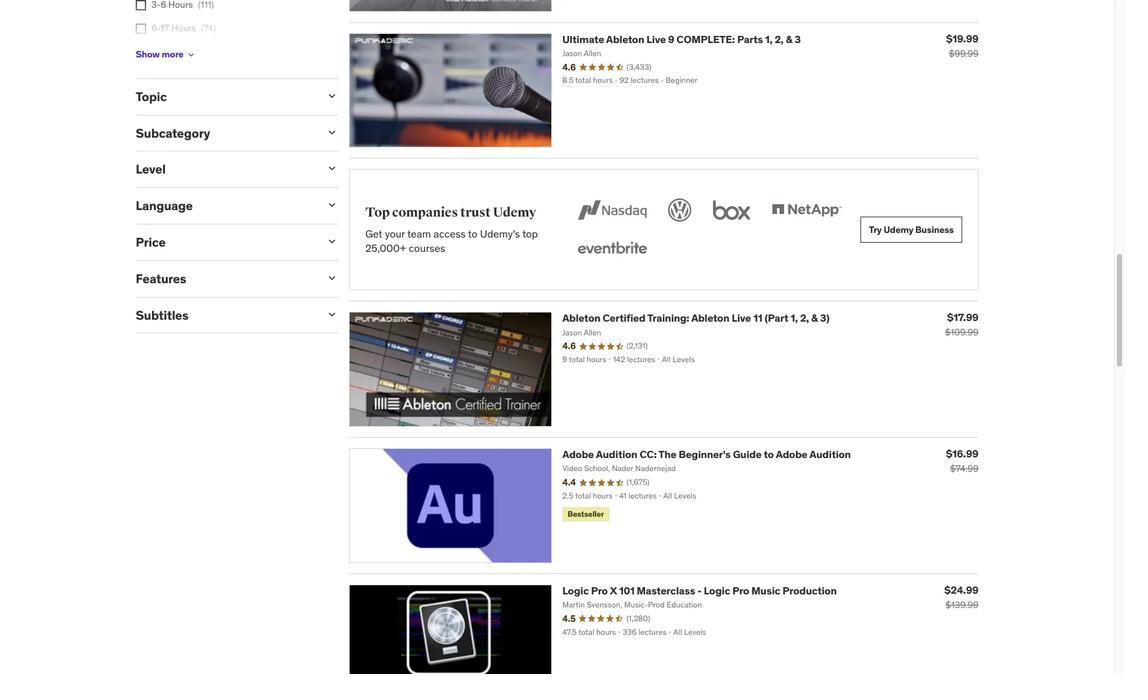 Task type: locate. For each thing, give the bounding box(es) containing it.
1 horizontal spatial 1,
[[791, 312, 798, 325]]

1 vertical spatial xsmall image
[[186, 50, 197, 60]]

small image for subtitles
[[326, 308, 339, 321]]

udemy right try
[[884, 224, 914, 236]]

0 vertical spatial live
[[647, 32, 666, 45]]

small image
[[326, 89, 339, 102], [326, 199, 339, 212], [326, 235, 339, 248]]

ableton left 'certified'
[[563, 312, 601, 325]]

price
[[136, 234, 166, 250]]

try udemy business
[[870, 224, 954, 236]]

$17.99 $109.99
[[946, 311, 979, 338]]

udemy's
[[480, 227, 520, 240]]

logic left x
[[563, 584, 589, 597]]

3 small image from the top
[[326, 272, 339, 285]]

1 vertical spatial hours
[[168, 45, 192, 57]]

0 horizontal spatial pro
[[591, 584, 608, 597]]

0 vertical spatial small image
[[326, 89, 339, 102]]

production
[[783, 584, 837, 597]]

logic right - on the bottom of the page
[[704, 584, 731, 597]]

2,
[[775, 32, 784, 45], [801, 312, 810, 325]]

1 vertical spatial 1,
[[791, 312, 798, 325]]

1, right 'parts'
[[766, 32, 773, 45]]

team
[[408, 227, 431, 240]]

small image for language
[[326, 199, 339, 212]]

udemy
[[493, 204, 537, 221], [884, 224, 914, 236]]

1 vertical spatial 2,
[[801, 312, 810, 325]]

$99.99
[[950, 47, 979, 59]]

$74.99
[[951, 463, 979, 475]]

to right guide on the bottom of the page
[[764, 448, 774, 461]]

$16.99 $74.99
[[947, 447, 979, 475]]

0 vertical spatial udemy
[[493, 204, 537, 221]]

1 horizontal spatial audition
[[810, 448, 852, 461]]

the
[[659, 448, 677, 461]]

6-17 hours (74)
[[151, 22, 216, 34]]

to
[[468, 227, 478, 240], [764, 448, 774, 461]]

2 small image from the top
[[326, 162, 339, 175]]

pro left x
[[591, 584, 608, 597]]

$109.99
[[946, 327, 979, 338]]

1 horizontal spatial adobe
[[776, 448, 808, 461]]

music
[[752, 584, 781, 597]]

level button
[[136, 162, 315, 177]]

1 small image from the top
[[326, 89, 339, 102]]

your
[[385, 227, 405, 240]]

1 logic from the left
[[563, 584, 589, 597]]

try
[[870, 224, 882, 236]]

xsmall image
[[136, 23, 146, 34], [186, 50, 197, 60]]

1 vertical spatial &
[[812, 312, 818, 325]]

2, left 3) on the top right of the page
[[801, 312, 810, 325]]

audition
[[596, 448, 638, 461], [810, 448, 852, 461]]

2 vertical spatial small image
[[326, 235, 339, 248]]

ableton certified training: ableton live 11 (part 1, 2, & 3) link
[[563, 312, 830, 325]]

1 horizontal spatial live
[[732, 312, 752, 325]]

small image
[[326, 126, 339, 139], [326, 162, 339, 175], [326, 272, 339, 285], [326, 308, 339, 321]]

xsmall image
[[136, 0, 146, 10]]

live left 11 at the right of page
[[732, 312, 752, 325]]

3)
[[821, 312, 830, 325]]

$139.99
[[946, 599, 979, 611]]

xsmall image left 6-
[[136, 23, 146, 34]]

ableton right training: at the top right of the page
[[692, 312, 730, 325]]

hours right "17+"
[[168, 45, 192, 57]]

-
[[698, 584, 702, 597]]

1 horizontal spatial logic
[[704, 584, 731, 597]]

hours right 17
[[171, 22, 196, 34]]

level
[[136, 162, 166, 177]]

ultimate ableton live 9 complete: parts 1, 2, & 3
[[563, 32, 801, 45]]

0 horizontal spatial udemy
[[493, 204, 537, 221]]

0 horizontal spatial adobe
[[563, 448, 594, 461]]

9
[[669, 32, 675, 45]]

topic button
[[136, 89, 315, 104]]

4 small image from the top
[[326, 308, 339, 321]]

adobe
[[563, 448, 594, 461], [776, 448, 808, 461]]

2, left 3
[[775, 32, 784, 45]]

xsmall image inside show more button
[[186, 50, 197, 60]]

0 horizontal spatial audition
[[596, 448, 638, 461]]

pro
[[591, 584, 608, 597], [733, 584, 750, 597]]

language button
[[136, 198, 315, 214]]

features button
[[136, 271, 315, 287]]

3 small image from the top
[[326, 235, 339, 248]]

topic
[[136, 89, 167, 104]]

eventbrite image
[[575, 235, 650, 264]]

courses
[[409, 242, 446, 255]]

1, right the '(part' in the right of the page
[[791, 312, 798, 325]]

adobe audition cc: the beginner's guide to adobe audition
[[563, 448, 852, 461]]

0 horizontal spatial 1,
[[766, 32, 773, 45]]

parts
[[738, 32, 763, 45]]

logic
[[563, 584, 589, 597], [704, 584, 731, 597]]

beginner's
[[679, 448, 731, 461]]

0 vertical spatial 1,
[[766, 32, 773, 45]]

to inside the top companies trust udemy get your team access to udemy's top 25,000+ courses
[[468, 227, 478, 240]]

udemy inside the top companies trust udemy get your team access to udemy's top 25,000+ courses
[[493, 204, 537, 221]]

& left 3
[[786, 32, 793, 45]]

1 horizontal spatial xsmall image
[[186, 50, 197, 60]]

1,
[[766, 32, 773, 45], [791, 312, 798, 325]]

xsmall image right more
[[186, 50, 197, 60]]

11
[[754, 312, 763, 325]]

0 horizontal spatial logic
[[563, 584, 589, 597]]

udemy up udemy's
[[493, 204, 537, 221]]

$19.99
[[947, 32, 979, 45]]

ableton right the ultimate
[[607, 32, 645, 45]]

small image for features
[[326, 272, 339, 285]]

hours
[[171, 22, 196, 34], [168, 45, 192, 57]]

& left 3) on the top right of the page
[[812, 312, 818, 325]]

1 horizontal spatial udemy
[[884, 224, 914, 236]]

cc:
[[640, 448, 657, 461]]

pro left music
[[733, 584, 750, 597]]

1 horizontal spatial pro
[[733, 584, 750, 597]]

1 vertical spatial udemy
[[884, 224, 914, 236]]

subcategory
[[136, 125, 210, 141]]

top companies trust udemy get your team access to udemy's top 25,000+ courses
[[366, 204, 538, 255]]

101
[[620, 584, 635, 597]]

0 horizontal spatial 2,
[[775, 32, 784, 45]]

live
[[647, 32, 666, 45], [732, 312, 752, 325]]

0 horizontal spatial to
[[468, 227, 478, 240]]

1 horizontal spatial 2,
[[801, 312, 810, 325]]

ultimate
[[563, 32, 605, 45]]

0 vertical spatial xsmall image
[[136, 23, 146, 34]]

1 vertical spatial live
[[732, 312, 752, 325]]

0 vertical spatial to
[[468, 227, 478, 240]]

live left the 9
[[647, 32, 666, 45]]

3
[[795, 32, 801, 45]]

2 horizontal spatial ableton
[[692, 312, 730, 325]]

0 vertical spatial &
[[786, 32, 793, 45]]

1 vertical spatial to
[[764, 448, 774, 461]]

2 small image from the top
[[326, 199, 339, 212]]

trust
[[461, 204, 491, 221]]

&
[[786, 32, 793, 45], [812, 312, 818, 325]]

1 vertical spatial small image
[[326, 199, 339, 212]]

6-
[[151, 22, 161, 34]]

ableton
[[607, 32, 645, 45], [563, 312, 601, 325], [692, 312, 730, 325]]

x
[[610, 584, 617, 597]]

to down 'trust'
[[468, 227, 478, 240]]

features
[[136, 271, 186, 287]]

more
[[162, 49, 184, 60]]

1 small image from the top
[[326, 126, 339, 139]]

1 audition from the left
[[596, 448, 638, 461]]



Task type: describe. For each thing, give the bounding box(es) containing it.
ableton certified training: ableton live 11 (part 1, 2, & 3)
[[563, 312, 830, 325]]

17+
[[151, 45, 166, 57]]

$17.99
[[948, 311, 979, 324]]

0 horizontal spatial xsmall image
[[136, 23, 146, 34]]

business
[[916, 224, 954, 236]]

1 pro from the left
[[591, 584, 608, 597]]

show more button
[[136, 42, 197, 68]]

2 pro from the left
[[733, 584, 750, 597]]

ultimate ableton live 9 complete: parts 1, 2, & 3 link
[[563, 32, 801, 45]]

17
[[161, 22, 169, 34]]

show more
[[136, 49, 184, 60]]

25,000+
[[366, 242, 407, 255]]

0 horizontal spatial &
[[786, 32, 793, 45]]

0 horizontal spatial ableton
[[563, 312, 601, 325]]

adobe audition cc: the beginner's guide to adobe audition link
[[563, 448, 852, 461]]

access
[[434, 227, 466, 240]]

small image for price
[[326, 235, 339, 248]]

2 audition from the left
[[810, 448, 852, 461]]

subcategory button
[[136, 125, 315, 141]]

logic pro x 101 masterclass - logic pro music production
[[563, 584, 837, 597]]

try udemy business link
[[861, 217, 963, 243]]

0 horizontal spatial live
[[647, 32, 666, 45]]

netapp image
[[770, 196, 845, 225]]

top
[[366, 204, 390, 221]]

nasdaq image
[[575, 196, 650, 225]]

logic pro x 101 masterclass - logic pro music production link
[[563, 584, 837, 597]]

0 vertical spatial 2,
[[775, 32, 784, 45]]

$16.99
[[947, 447, 979, 460]]

masterclass
[[637, 584, 696, 597]]

small image for subcategory
[[326, 126, 339, 139]]

1 horizontal spatial to
[[764, 448, 774, 461]]

subtitles
[[136, 307, 189, 323]]

certified
[[603, 312, 646, 325]]

subtitles button
[[136, 307, 315, 323]]

0 vertical spatial hours
[[171, 22, 196, 34]]

box image
[[710, 196, 754, 225]]

show
[[136, 49, 160, 60]]

(74)
[[201, 22, 216, 34]]

$24.99 $139.99
[[945, 584, 979, 611]]

training:
[[648, 312, 690, 325]]

language
[[136, 198, 193, 214]]

$19.99 $99.99
[[947, 32, 979, 59]]

$24.99
[[945, 584, 979, 597]]

companies
[[392, 204, 458, 221]]

get
[[366, 227, 383, 240]]

small image for topic
[[326, 89, 339, 102]]

1 adobe from the left
[[563, 448, 594, 461]]

(part
[[765, 312, 789, 325]]

2 adobe from the left
[[776, 448, 808, 461]]

1 horizontal spatial ableton
[[607, 32, 645, 45]]

small image for level
[[326, 162, 339, 175]]

guide
[[733, 448, 762, 461]]

volkswagen image
[[666, 196, 695, 225]]

2 logic from the left
[[704, 584, 731, 597]]

complete:
[[677, 32, 735, 45]]

1 horizontal spatial &
[[812, 312, 818, 325]]

17+ hours
[[151, 45, 192, 57]]

top
[[523, 227, 538, 240]]

price button
[[136, 234, 315, 250]]



Task type: vqa. For each thing, say whether or not it's contained in the screenshot.


